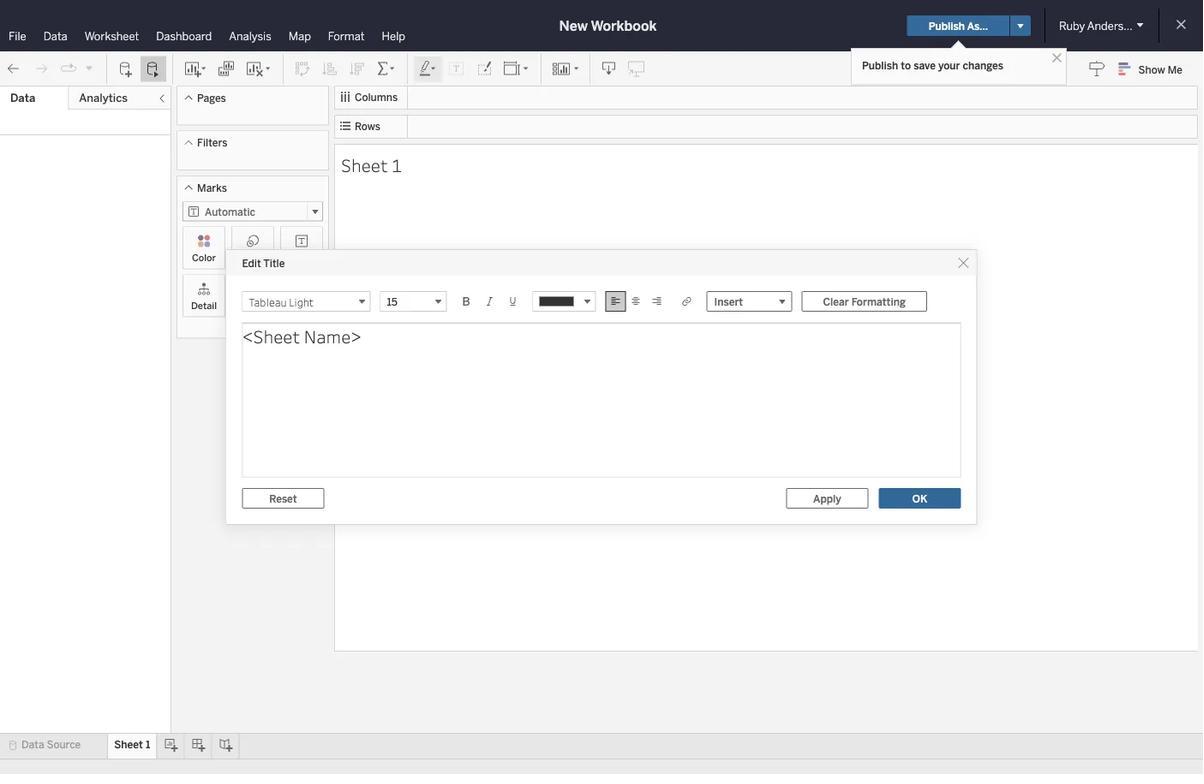 Task type: describe. For each thing, give the bounding box(es) containing it.
undo image
[[5, 60, 22, 78]]

show
[[1139, 63, 1165, 76]]

publish as... button
[[907, 15, 1010, 36]]

as...
[[967, 19, 988, 32]]

0 horizontal spatial replay animation image
[[60, 60, 77, 77]]

text
[[292, 252, 311, 264]]

new worksheet image
[[183, 60, 207, 78]]

columns
[[355, 91, 398, 104]]

clear formatting
[[823, 295, 906, 308]]

your
[[938, 59, 960, 72]]

filters
[[197, 137, 227, 149]]

dashboard
[[156, 29, 212, 43]]

show me button
[[1111, 56, 1198, 82]]

1 horizontal spatial sheet 1
[[341, 153, 402, 177]]

publish to save your changes
[[862, 59, 1004, 72]]

new data source image
[[117, 60, 135, 78]]

data guide image
[[1089, 60, 1106, 77]]

resume auto updates image
[[145, 60, 162, 78]]

2 vertical spatial data
[[21, 739, 44, 752]]

ruby anderson
[[1059, 19, 1137, 33]]

0 vertical spatial data
[[43, 29, 67, 43]]

redo image
[[33, 60, 50, 78]]

tooltip
[[238, 300, 268, 312]]

download image
[[601, 60, 618, 78]]

anderson
[[1087, 19, 1137, 33]]

reset
[[269, 493, 297, 505]]

map
[[289, 29, 311, 43]]

sort ascending image
[[321, 60, 339, 78]]

sort descending image
[[349, 60, 366, 78]]

worksheet
[[85, 29, 139, 43]]

to use edit in desktop, save the workbook outside of personal space image
[[628, 60, 645, 78]]

pages
[[197, 92, 226, 104]]

data source
[[21, 739, 81, 752]]

formatting
[[852, 295, 906, 308]]

size
[[244, 252, 262, 264]]

0 vertical spatial 1
[[392, 153, 402, 177]]

collapse image
[[157, 93, 167, 104]]

1 vertical spatial sheet
[[114, 739, 143, 752]]

save
[[914, 59, 936, 72]]

show labels image
[[448, 60, 465, 78]]

changes
[[963, 59, 1004, 72]]

0 horizontal spatial 1
[[146, 739, 150, 752]]

edit title
[[242, 257, 285, 269]]

clear sheet image
[[245, 60, 273, 78]]

0 vertical spatial sheet
[[341, 153, 388, 177]]

close image
[[1049, 50, 1065, 66]]

marks
[[197, 182, 227, 194]]

duplicate image
[[218, 60, 235, 78]]

me
[[1168, 63, 1183, 76]]

1 vertical spatial data
[[10, 91, 35, 105]]



Task type: vqa. For each thing, say whether or not it's contained in the screenshot.
1 to the bottom
yes



Task type: locate. For each thing, give the bounding box(es) containing it.
workbook
[[591, 18, 657, 34]]

0 horizontal spatial sheet
[[114, 739, 143, 752]]

analysis
[[229, 29, 271, 43]]

0 vertical spatial sheet 1
[[341, 153, 402, 177]]

new workbook
[[559, 18, 657, 34]]

clear
[[823, 295, 849, 308]]

apply
[[813, 493, 842, 505]]

analytics
[[79, 91, 128, 105]]

1
[[392, 153, 402, 177], [146, 739, 150, 752]]

1 down columns
[[392, 153, 402, 177]]

0 vertical spatial publish
[[929, 19, 965, 32]]

sheet 1 right source in the bottom of the page
[[114, 739, 150, 752]]

reset button
[[242, 488, 324, 509]]

clear formatting button
[[802, 291, 927, 312]]

sheet 1
[[341, 153, 402, 177], [114, 739, 150, 752]]

totals image
[[376, 60, 397, 78]]

source
[[47, 739, 81, 752]]

data left source in the bottom of the page
[[21, 739, 44, 752]]

1 horizontal spatial 1
[[392, 153, 402, 177]]

edit
[[242, 257, 261, 269]]

sheet 1 down rows
[[341, 153, 402, 177]]

help
[[382, 29, 405, 43]]

ruby
[[1059, 19, 1085, 33]]

swap rows and columns image
[[294, 60, 311, 78]]

file
[[9, 29, 26, 43]]

ok button
[[879, 488, 961, 509]]

highlight image
[[418, 60, 438, 78]]

0 horizontal spatial publish
[[862, 59, 898, 72]]

0 horizontal spatial sheet 1
[[114, 739, 150, 752]]

sheet
[[341, 153, 388, 177], [114, 739, 143, 752]]

publish inside button
[[929, 19, 965, 32]]

replay animation image up analytics
[[84, 63, 94, 73]]

sheet right source in the bottom of the page
[[114, 739, 143, 752]]

publish as...
[[929, 19, 988, 32]]

apply button
[[786, 488, 869, 509]]

new
[[559, 18, 588, 34]]

1 horizontal spatial publish
[[929, 19, 965, 32]]

1 right source in the bottom of the page
[[146, 739, 150, 752]]

data
[[43, 29, 67, 43], [10, 91, 35, 105], [21, 739, 44, 752]]

publish
[[929, 19, 965, 32], [862, 59, 898, 72]]

replay animation image right redo image
[[60, 60, 77, 77]]

rows
[[355, 120, 380, 133]]

data up redo image
[[43, 29, 67, 43]]

1 horizontal spatial sheet
[[341, 153, 388, 177]]

show/hide cards image
[[552, 60, 579, 78]]

detail
[[191, 300, 217, 312]]

publish left as...
[[929, 19, 965, 32]]

sheet down rows
[[341, 153, 388, 177]]

format workbook image
[[476, 60, 493, 78]]

edit title dialog
[[227, 250, 977, 524]]

to
[[901, 59, 911, 72]]

fit image
[[503, 60, 530, 78]]

show me
[[1139, 63, 1183, 76]]

publish for publish to save your changes
[[862, 59, 898, 72]]

1 horizontal spatial replay animation image
[[84, 63, 94, 73]]

replay animation image
[[60, 60, 77, 77], [84, 63, 94, 73]]

publish left to
[[862, 59, 898, 72]]

data down undo image
[[10, 91, 35, 105]]

format
[[328, 29, 365, 43]]

1 vertical spatial sheet 1
[[114, 739, 150, 752]]

1 vertical spatial 1
[[146, 739, 150, 752]]

1 vertical spatial publish
[[862, 59, 898, 72]]

title
[[263, 257, 285, 269]]

publish for publish as...
[[929, 19, 965, 32]]

ok
[[912, 493, 928, 505]]

color
[[192, 252, 216, 264]]



